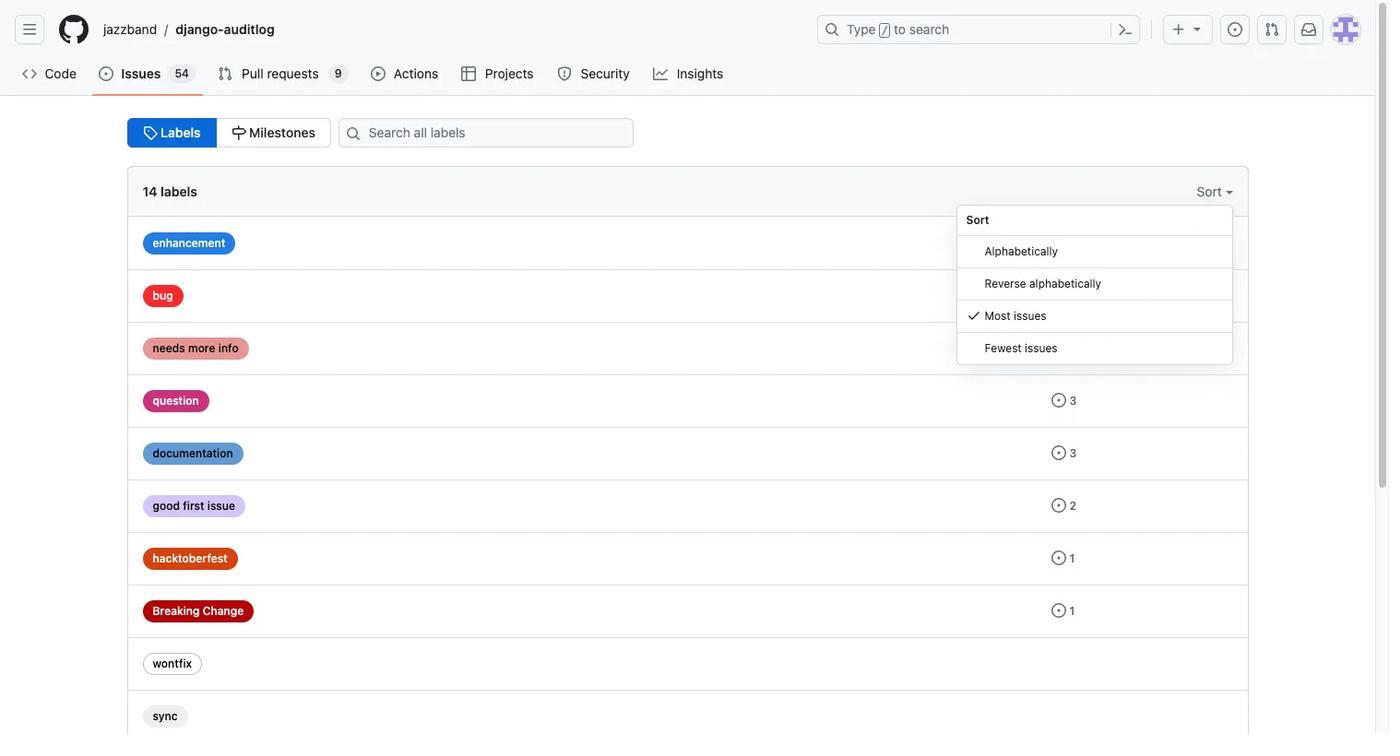Task type: vqa. For each thing, say whether or not it's contained in the screenshot.
the topmost dot fill image
no



Task type: describe. For each thing, give the bounding box(es) containing it.
needs more info link
[[143, 338, 249, 360]]

issue opened image for bug
[[1052, 288, 1066, 303]]

good first issue
[[153, 499, 235, 513]]

projects link
[[454, 60, 543, 88]]

plus image
[[1172, 22, 1187, 37]]

3 link for question
[[1052, 393, 1077, 408]]

shield image
[[557, 66, 572, 81]]

/ for jazzband
[[164, 22, 168, 37]]

type / to search
[[847, 21, 950, 37]]

issue opened image for hacktoberfest
[[1052, 551, 1066, 566]]

reverse alphabetically link
[[958, 269, 1233, 301]]

/ for type
[[882, 24, 889, 37]]

bug
[[153, 289, 173, 303]]

alphabetically
[[985, 245, 1059, 258]]

14
[[143, 184, 157, 199]]

question link
[[143, 390, 209, 413]]

hacktoberfest
[[153, 552, 228, 566]]

django-auditlog link
[[168, 15, 282, 44]]

search image
[[346, 126, 361, 141]]

enhancement link
[[143, 233, 236, 255]]

command palette image
[[1119, 22, 1133, 37]]

milestones link
[[216, 118, 331, 148]]

list containing jazzband
[[96, 15, 807, 44]]

issue opened image for question
[[1052, 393, 1066, 408]]

issue opened image for 3
[[1052, 446, 1066, 461]]

fewest issues link
[[958, 333, 1233, 365]]

insights link
[[646, 60, 733, 88]]

1 vertical spatial sort
[[967, 213, 990, 227]]

alphabetically link
[[958, 236, 1233, 269]]

8 link
[[1052, 288, 1078, 303]]

actions link
[[363, 60, 447, 88]]

wontfix link
[[143, 653, 202, 676]]

2 link
[[1052, 498, 1077, 513]]

most issues
[[985, 309, 1047, 323]]

issue opened image for 2
[[1052, 498, 1066, 513]]

3 link for documentation
[[1052, 446, 1077, 461]]

9
[[335, 66, 342, 80]]

alphabetically
[[1030, 277, 1102, 291]]

django-
[[176, 21, 224, 37]]

sort button
[[1198, 182, 1234, 201]]

18 open issues and pull requests image
[[1052, 235, 1066, 250]]

triangle down image
[[1191, 21, 1205, 36]]

issues
[[121, 66, 161, 81]]

good first issue link
[[143, 496, 246, 518]]

1 for hacktoberfest
[[1070, 552, 1076, 566]]

milestones
[[246, 125, 316, 140]]

sort inside popup button
[[1198, 184, 1226, 199]]

fewest issues
[[985, 341, 1058, 355]]

enhancement
[[153, 236, 225, 250]]

first
[[183, 499, 205, 513]]

git pull request image
[[1265, 22, 1280, 37]]

milestone image
[[231, 126, 246, 140]]

Search all labels text field
[[339, 118, 634, 148]]

1 link for hacktoberfest
[[1052, 551, 1076, 566]]

8
[[1070, 289, 1078, 303]]

notifications image
[[1302, 22, 1317, 37]]

menu containing sort
[[957, 205, 1234, 365]]

sync link
[[143, 706, 188, 728]]



Task type: locate. For each thing, give the bounding box(es) containing it.
1 horizontal spatial /
[[882, 24, 889, 37]]

search
[[910, 21, 950, 37]]

1 horizontal spatial sort
[[1198, 184, 1226, 199]]

check image
[[967, 308, 982, 323]]

breaking change
[[153, 605, 244, 618]]

auditlog
[[224, 21, 275, 37]]

2 issue opened image from the top
[[1052, 498, 1066, 513]]

/
[[164, 22, 168, 37], [882, 24, 889, 37]]

table image
[[462, 66, 477, 81]]

2 3 from the top
[[1070, 447, 1077, 461]]

0 horizontal spatial sort
[[967, 213, 990, 227]]

reverse
[[985, 277, 1027, 291]]

needs more info
[[153, 341, 239, 355]]

reverse alphabetically
[[985, 277, 1102, 291]]

projects
[[485, 66, 534, 81]]

needs
[[153, 341, 185, 355]]

1 vertical spatial 1
[[1070, 605, 1076, 618]]

0 vertical spatial 1 link
[[1052, 551, 1076, 566]]

security
[[581, 66, 630, 81]]

issue opened image up the 2 link in the right of the page
[[1052, 446, 1066, 461]]

3 link down 4 open issues and pull requests icon
[[1052, 393, 1077, 408]]

issue opened image
[[1228, 22, 1243, 37], [99, 66, 114, 81], [1052, 288, 1066, 303], [1052, 393, 1066, 408], [1052, 551, 1066, 566], [1052, 604, 1066, 618]]

security link
[[550, 60, 639, 88]]

jazzband / django-auditlog
[[103, 21, 275, 37]]

git pull request image
[[218, 66, 233, 81]]

3 link up the 2 link in the right of the page
[[1052, 446, 1077, 461]]

issues
[[1014, 309, 1047, 323], [1025, 341, 1058, 355]]

code link
[[15, 60, 84, 88]]

change
[[203, 605, 244, 618]]

issues for most issues
[[1014, 309, 1047, 323]]

most
[[985, 309, 1011, 323]]

breaking change link
[[143, 601, 254, 623]]

sort
[[1198, 184, 1226, 199], [967, 213, 990, 227]]

54
[[175, 66, 189, 80]]

2 3 link from the top
[[1052, 446, 1077, 461]]

more
[[188, 341, 216, 355]]

/ left 'django-'
[[164, 22, 168, 37]]

4 open issues and pull requests image
[[1052, 341, 1066, 355]]

type
[[847, 21, 876, 37]]

to
[[894, 21, 906, 37]]

homepage image
[[59, 15, 89, 44]]

0 vertical spatial 3
[[1070, 394, 1077, 408]]

insights
[[677, 66, 724, 81]]

3 for question
[[1070, 394, 1077, 408]]

issue opened image left 2
[[1052, 498, 1066, 513]]

breaking
[[153, 605, 200, 618]]

bug link
[[143, 285, 183, 307]]

1 1 from the top
[[1070, 552, 1076, 566]]

3
[[1070, 394, 1077, 408], [1070, 447, 1077, 461]]

1 vertical spatial 1 link
[[1052, 604, 1076, 618]]

wontfix
[[153, 657, 192, 671]]

2 1 link from the top
[[1052, 604, 1076, 618]]

3 for documentation
[[1070, 447, 1077, 461]]

code image
[[22, 66, 37, 81]]

1 vertical spatial 3
[[1070, 447, 1077, 461]]

3 down fewest issues link
[[1070, 394, 1077, 408]]

issues right fewest
[[1025, 341, 1058, 355]]

Labels search field
[[339, 118, 634, 148]]

issue opened image for breaking change
[[1052, 604, 1066, 618]]

1 link
[[1052, 551, 1076, 566], [1052, 604, 1076, 618]]

pull
[[242, 66, 264, 81]]

jazzband
[[103, 21, 157, 37]]

question
[[153, 394, 199, 408]]

1
[[1070, 552, 1076, 566], [1070, 605, 1076, 618]]

1 3 from the top
[[1070, 394, 1077, 408]]

1 1 link from the top
[[1052, 551, 1076, 566]]

list
[[96, 15, 807, 44]]

0 vertical spatial 1
[[1070, 552, 1076, 566]]

0 vertical spatial 3 link
[[1052, 393, 1077, 408]]

1 vertical spatial issues
[[1025, 341, 1058, 355]]

issues for fewest issues
[[1025, 341, 1058, 355]]

3 up 2
[[1070, 447, 1077, 461]]

code
[[45, 66, 76, 81]]

issue element
[[127, 118, 331, 148]]

info
[[219, 341, 239, 355]]

documentation
[[153, 447, 233, 461]]

0 vertical spatial issues
[[1014, 309, 1047, 323]]

actions
[[394, 66, 439, 81]]

play image
[[371, 66, 385, 81]]

hacktoberfest link
[[143, 548, 238, 570]]

0 vertical spatial issue opened image
[[1052, 446, 1066, 461]]

0 vertical spatial sort
[[1198, 184, 1226, 199]]

1 3 link from the top
[[1052, 393, 1077, 408]]

1 vertical spatial issue opened image
[[1052, 498, 1066, 513]]

None search field
[[331, 118, 656, 148]]

3 link
[[1052, 393, 1077, 408], [1052, 446, 1077, 461]]

0 horizontal spatial /
[[164, 22, 168, 37]]

documentation link
[[143, 443, 243, 465]]

1 for breaking change
[[1070, 605, 1076, 618]]

2 1 from the top
[[1070, 605, 1076, 618]]

labels
[[161, 184, 197, 199]]

issue
[[208, 499, 235, 513]]

requests
[[267, 66, 319, 81]]

14 labels
[[143, 184, 197, 199]]

issues right most
[[1014, 309, 1047, 323]]

1 issue opened image from the top
[[1052, 446, 1066, 461]]

issue opened image
[[1052, 446, 1066, 461], [1052, 498, 1066, 513]]

1 vertical spatial 3 link
[[1052, 446, 1077, 461]]

/ inside jazzband / django-auditlog
[[164, 22, 168, 37]]

menu
[[957, 205, 1234, 365]]

jazzband link
[[96, 15, 164, 44]]

/ inside type / to search
[[882, 24, 889, 37]]

tag image
[[143, 126, 157, 140]]

1 link for breaking change
[[1052, 604, 1076, 618]]

/ left to
[[882, 24, 889, 37]]

most issues link
[[958, 301, 1233, 333]]

fewest
[[985, 341, 1022, 355]]

2
[[1070, 499, 1077, 513]]

graph image
[[654, 66, 668, 81]]

good
[[153, 499, 180, 513]]

sync
[[153, 710, 178, 724]]

pull requests
[[242, 66, 319, 81]]



